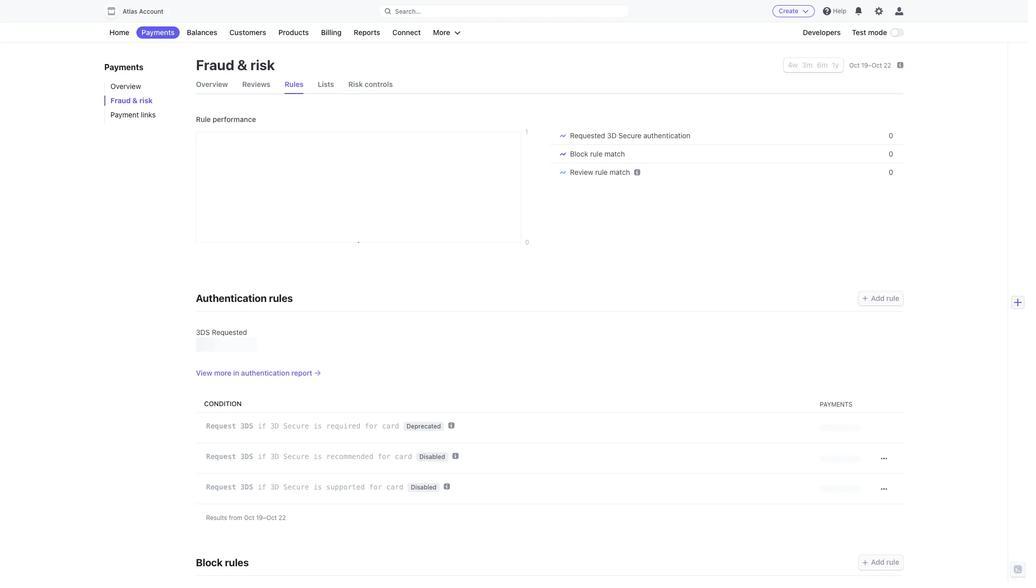 Task type: locate. For each thing, give the bounding box(es) containing it.
home
[[109, 28, 129, 37]]

1 vertical spatial add rule button
[[859, 556, 904, 571]]

0 horizontal spatial authentication
[[241, 369, 290, 378]]

is for recommended
[[313, 453, 322, 461]]

payments
[[142, 28, 175, 37], [104, 63, 144, 72], [820, 401, 853, 409]]

1 vertical spatial for
[[378, 453, 391, 461]]

fraud & risk up payment links
[[110, 96, 153, 105]]

0 vertical spatial requested
[[570, 131, 605, 140]]

card down deprecated
[[395, 453, 412, 461]]

1 horizontal spatial authentication
[[644, 131, 691, 140]]

block for block rules
[[196, 557, 223, 569]]

overview link
[[196, 75, 228, 94], [104, 81, 186, 92]]

3ds
[[196, 329, 210, 337], [240, 423, 253, 431], [240, 453, 253, 461], [240, 484, 253, 492]]

0 horizontal spatial &
[[132, 96, 138, 105]]

0 vertical spatial fraud & risk
[[196, 57, 275, 73]]

0 vertical spatial –
[[868, 62, 872, 69]]

help button
[[819, 3, 851, 19]]

2 if from the top
[[258, 453, 266, 461]]

add rule button
[[859, 292, 904, 306], [859, 556, 904, 571]]

1 vertical spatial is
[[313, 453, 322, 461]]

3d for 3d secure is supported for card
[[271, 484, 279, 492]]

rules down 'from'
[[225, 557, 249, 569]]

risk
[[348, 80, 363, 89]]

1 svg image from the top
[[881, 456, 887, 462]]

for for recommended
[[378, 453, 391, 461]]

0 vertical spatial add rule
[[871, 294, 900, 303]]

match
[[605, 150, 625, 158], [610, 168, 630, 177]]

card right supported
[[386, 484, 404, 492]]

1 vertical spatial if
[[258, 453, 266, 461]]

for right required
[[365, 423, 378, 431]]

2 add from the top
[[871, 559, 885, 567]]

secure for 3d secure is recommended for card
[[283, 453, 309, 461]]

add rule button for authentication rules
[[859, 292, 904, 306]]

3d down request 3ds if 3d secure is required for card
[[271, 453, 279, 461]]

fraud down balances link
[[196, 57, 234, 73]]

1 vertical spatial authentication
[[241, 369, 290, 378]]

1 vertical spatial 19
[[256, 515, 263, 523]]

&
[[237, 57, 248, 73], [132, 96, 138, 105]]

1 horizontal spatial fraud
[[196, 57, 234, 73]]

2 vertical spatial 0
[[889, 168, 893, 177]]

requested up block rule match
[[570, 131, 605, 140]]

required
[[326, 423, 361, 431]]

0 vertical spatial svg image
[[881, 456, 887, 462]]

0
[[889, 131, 893, 140], [889, 150, 893, 158], [889, 168, 893, 177]]

requested 3d secure authentication
[[570, 131, 691, 140]]

is for supported
[[313, 484, 322, 492]]

connect link
[[387, 26, 426, 39]]

request 3ds if 3d secure is supported for card
[[206, 484, 404, 492]]

0 vertical spatial disabled
[[419, 454, 445, 461]]

test mode
[[852, 28, 887, 37]]

overview up rule
[[196, 80, 228, 89]]

Search… search field
[[379, 5, 629, 18]]

block for block rule match
[[570, 150, 588, 158]]

mode
[[868, 28, 887, 37]]

card left deprecated
[[382, 423, 399, 431]]

6m
[[817, 61, 828, 69]]

block rules
[[196, 557, 249, 569]]

fraud
[[196, 57, 234, 73], [110, 96, 131, 105]]

3 is from the top
[[313, 484, 322, 492]]

balances
[[187, 28, 217, 37]]

0 vertical spatial add
[[871, 294, 885, 303]]

0 vertical spatial 22
[[884, 62, 891, 69]]

2 0 from the top
[[889, 150, 893, 158]]

2 vertical spatial for
[[369, 484, 382, 492]]

payment links
[[110, 110, 156, 119]]

& up the reviews
[[237, 57, 248, 73]]

disabled for 3d secure is recommended for card
[[419, 454, 445, 461]]

disabled
[[419, 454, 445, 461], [411, 484, 437, 492]]

2 is from the top
[[313, 453, 322, 461]]

match up review rule match
[[605, 150, 625, 158]]

tab list containing overview
[[196, 75, 904, 94]]

authentication
[[644, 131, 691, 140], [241, 369, 290, 378]]

19 right 'from'
[[256, 515, 263, 523]]

authentication for secure
[[644, 131, 691, 140]]

3m
[[802, 61, 813, 69]]

overview link up rule
[[196, 75, 228, 94]]

block down results on the left bottom
[[196, 557, 223, 569]]

1 vertical spatial add rule
[[871, 559, 900, 567]]

1 horizontal spatial overview link
[[196, 75, 228, 94]]

1 request from the top
[[206, 423, 236, 431]]

for right supported
[[369, 484, 382, 492]]

request 3ds if 3d secure is required for card
[[206, 423, 399, 431]]

secure
[[619, 131, 642, 140], [283, 423, 309, 431], [283, 453, 309, 461], [283, 484, 309, 492]]

2 vertical spatial is
[[313, 484, 322, 492]]

tab list
[[196, 75, 904, 94]]

1 add rule from the top
[[871, 294, 900, 303]]

for right recommended on the left
[[378, 453, 391, 461]]

0 horizontal spatial rules
[[225, 557, 249, 569]]

from
[[229, 515, 242, 523]]

if for 3d secure is required for card
[[258, 423, 266, 431]]

rule
[[590, 150, 603, 158], [595, 168, 608, 177], [887, 294, 900, 303], [887, 559, 900, 567]]

add for authentication rules
[[871, 294, 885, 303]]

add
[[871, 294, 885, 303], [871, 559, 885, 567]]

1 add rule button from the top
[[859, 292, 904, 306]]

list
[[196, 414, 904, 532]]

requested down authentication
[[212, 329, 247, 337]]

1 vertical spatial fraud & risk
[[110, 96, 153, 105]]

card
[[382, 423, 399, 431], [395, 453, 412, 461], [386, 484, 404, 492]]

overview for fraud & risk
[[110, 82, 141, 91]]

create
[[779, 7, 799, 15]]

3 if from the top
[[258, 484, 266, 492]]

risk up "links"
[[139, 96, 153, 105]]

lists link
[[318, 75, 334, 94]]

22 down the "request 3ds if 3d secure is supported for card"
[[279, 515, 286, 523]]

2 add rule from the top
[[871, 559, 900, 567]]

3d up results from oct 19 – oct 22
[[271, 484, 279, 492]]

3 0 from the top
[[889, 168, 893, 177]]

19
[[862, 62, 868, 69], [256, 515, 263, 523]]

svg image for request 3ds if 3d secure is supported for card
[[881, 487, 887, 493]]

fraud & risk
[[196, 57, 275, 73], [110, 96, 153, 105]]

is left required
[[313, 423, 322, 431]]

is left supported
[[313, 484, 322, 492]]

risk controls link
[[348, 75, 393, 94]]

1 vertical spatial requested
[[212, 329, 247, 337]]

fraud & risk up the reviews
[[196, 57, 275, 73]]

1 horizontal spatial 19
[[862, 62, 868, 69]]

0 vertical spatial risk
[[251, 57, 275, 73]]

developers link
[[798, 26, 846, 39]]

1 vertical spatial 22
[[279, 515, 286, 523]]

secure down request 3ds if 3d secure is recommended for card
[[283, 484, 309, 492]]

match down block rule match
[[610, 168, 630, 177]]

1 vertical spatial disabled
[[411, 484, 437, 492]]

– right 'from'
[[263, 515, 266, 523]]

0 vertical spatial request
[[206, 423, 236, 431]]

card for request 3ds if 3d secure is recommended for card
[[395, 453, 412, 461]]

overview link up fraud & risk link
[[104, 81, 186, 92]]

1 vertical spatial fraud
[[110, 96, 131, 105]]

3d for 3d secure is required for card
[[271, 423, 279, 431]]

2 vertical spatial request
[[206, 484, 236, 492]]

oct
[[849, 62, 860, 69], [872, 62, 882, 69], [244, 515, 254, 523], [266, 515, 277, 523]]

0 vertical spatial rules
[[269, 293, 293, 305]]

19 right 1y button
[[862, 62, 868, 69]]

requested
[[570, 131, 605, 140], [212, 329, 247, 337]]

0 vertical spatial &
[[237, 57, 248, 73]]

& inside fraud & risk link
[[132, 96, 138, 105]]

2 vertical spatial card
[[386, 484, 404, 492]]

authentication inside view more in authentication report link
[[241, 369, 290, 378]]

0 vertical spatial card
[[382, 423, 399, 431]]

block rule match
[[570, 150, 625, 158]]

0 for block rule match
[[889, 150, 893, 158]]

3d up request 3ds if 3d secure is recommended for card
[[271, 423, 279, 431]]

1 vertical spatial request
[[206, 453, 236, 461]]

1 horizontal spatial overview
[[196, 80, 228, 89]]

1 0 from the top
[[889, 131, 893, 140]]

2 add rule button from the top
[[859, 556, 904, 571]]

performance
[[213, 115, 256, 124]]

0 for requested 3d secure authentication
[[889, 131, 893, 140]]

1 horizontal spatial block
[[570, 150, 588, 158]]

create button
[[773, 5, 815, 17]]

0 vertical spatial match
[[605, 150, 625, 158]]

0 horizontal spatial fraud
[[110, 96, 131, 105]]

3ds requested
[[196, 329, 247, 337]]

in
[[233, 369, 239, 378]]

6m button
[[817, 61, 828, 69]]

1 horizontal spatial fraud & risk
[[196, 57, 275, 73]]

overview
[[196, 80, 228, 89], [110, 82, 141, 91]]

2 vertical spatial payments
[[820, 401, 853, 409]]

customers
[[230, 28, 266, 37]]

controls
[[365, 80, 393, 89]]

results from oct 19 – oct 22
[[206, 515, 286, 523]]

0 horizontal spatial block
[[196, 557, 223, 569]]

0 vertical spatial block
[[570, 150, 588, 158]]

2 request from the top
[[206, 453, 236, 461]]

1 vertical spatial risk
[[139, 96, 153, 105]]

0 horizontal spatial risk
[[139, 96, 153, 105]]

0 horizontal spatial 22
[[279, 515, 286, 523]]

request
[[206, 423, 236, 431], [206, 453, 236, 461], [206, 484, 236, 492]]

risk up the reviews
[[251, 57, 275, 73]]

rules link
[[285, 75, 304, 94]]

rules right authentication
[[269, 293, 293, 305]]

1 vertical spatial card
[[395, 453, 412, 461]]

payments inside "link"
[[142, 28, 175, 37]]

1 vertical spatial 0
[[889, 150, 893, 158]]

1 vertical spatial match
[[610, 168, 630, 177]]

secure down request 3ds if 3d secure is required for card
[[283, 453, 309, 461]]

1 is from the top
[[313, 423, 322, 431]]

for
[[365, 423, 378, 431], [378, 453, 391, 461], [369, 484, 382, 492]]

0 vertical spatial add rule button
[[859, 292, 904, 306]]

– down test mode
[[868, 62, 872, 69]]

22 down mode
[[884, 62, 891, 69]]

if
[[258, 423, 266, 431], [258, 453, 266, 461], [258, 484, 266, 492]]

block up review
[[570, 150, 588, 158]]

1 horizontal spatial rules
[[269, 293, 293, 305]]

4w
[[788, 61, 798, 69]]

0 vertical spatial 19
[[862, 62, 868, 69]]

& up payment links
[[132, 96, 138, 105]]

disabled for 3d secure is supported for card
[[411, 484, 437, 492]]

1 vertical spatial add
[[871, 559, 885, 567]]

0 horizontal spatial overview
[[110, 82, 141, 91]]

0 vertical spatial if
[[258, 423, 266, 431]]

22
[[884, 62, 891, 69], [279, 515, 286, 523]]

payment links link
[[104, 110, 186, 120]]

2 svg image from the top
[[881, 487, 887, 493]]

risk
[[251, 57, 275, 73], [139, 96, 153, 105]]

add rule
[[871, 294, 900, 303], [871, 559, 900, 567]]

0 horizontal spatial 19
[[256, 515, 263, 523]]

3d
[[607, 131, 617, 140], [271, 423, 279, 431], [271, 453, 279, 461], [271, 484, 279, 492]]

block
[[570, 150, 588, 158], [196, 557, 223, 569]]

0 horizontal spatial fraud & risk
[[110, 96, 153, 105]]

is
[[313, 423, 322, 431], [313, 453, 322, 461], [313, 484, 322, 492]]

results
[[206, 515, 227, 523]]

svg image
[[881, 456, 887, 462], [881, 487, 887, 493]]

0 vertical spatial authentication
[[644, 131, 691, 140]]

0 vertical spatial for
[[365, 423, 378, 431]]

0 horizontal spatial overview link
[[104, 81, 186, 92]]

1 vertical spatial rules
[[225, 557, 249, 569]]

3 request from the top
[[206, 484, 236, 492]]

request 3ds if 3d secure is recommended for card
[[206, 453, 412, 461]]

1 vertical spatial &
[[132, 96, 138, 105]]

0 horizontal spatial –
[[263, 515, 266, 523]]

billing
[[321, 28, 342, 37]]

match for block rule match
[[605, 150, 625, 158]]

if for 3d secure is recommended for card
[[258, 453, 266, 461]]

secure up request 3ds if 3d secure is recommended for card
[[283, 423, 309, 431]]

1 vertical spatial payments
[[104, 63, 144, 72]]

0 vertical spatial 0
[[889, 131, 893, 140]]

for for required
[[365, 423, 378, 431]]

2 vertical spatial if
[[258, 484, 266, 492]]

1 vertical spatial block
[[196, 557, 223, 569]]

1 add from the top
[[871, 294, 885, 303]]

0 vertical spatial payments
[[142, 28, 175, 37]]

1 vertical spatial svg image
[[881, 487, 887, 493]]

overview up fraud & risk link
[[110, 82, 141, 91]]

1 if from the top
[[258, 423, 266, 431]]

0 horizontal spatial requested
[[212, 329, 247, 337]]

1 horizontal spatial –
[[868, 62, 872, 69]]

fraud up payment
[[110, 96, 131, 105]]

0 vertical spatial is
[[313, 423, 322, 431]]

is left recommended on the left
[[313, 453, 322, 461]]



Task type: describe. For each thing, give the bounding box(es) containing it.
connect
[[392, 28, 421, 37]]

1 horizontal spatial risk
[[251, 57, 275, 73]]

card for request 3ds if 3d secure is required for card
[[382, 423, 399, 431]]

4w 3m 6m 1y
[[788, 61, 839, 69]]

products link
[[273, 26, 314, 39]]

4w button
[[788, 61, 798, 69]]

payment
[[110, 110, 139, 119]]

is for required
[[313, 423, 322, 431]]

help
[[833, 7, 847, 15]]

add rule for block rules
[[871, 559, 900, 567]]

1 horizontal spatial requested
[[570, 131, 605, 140]]

payments link
[[136, 26, 180, 39]]

recommended
[[326, 453, 374, 461]]

request for request 3ds if 3d secure is supported for card
[[206, 484, 236, 492]]

add for block rules
[[871, 559, 885, 567]]

secure up block rule match
[[619, 131, 642, 140]]

overview link for reviews
[[196, 75, 228, 94]]

list containing request 3ds
[[196, 414, 904, 532]]

more
[[214, 369, 231, 378]]

deprecated
[[407, 423, 441, 431]]

svg image for request 3ds if 3d secure is recommended for card
[[881, 456, 887, 462]]

developers
[[803, 28, 841, 37]]

request for request 3ds if 3d secure is required for card
[[206, 423, 236, 431]]

rules for block rules
[[225, 557, 249, 569]]

lists
[[318, 80, 334, 89]]

reviews
[[242, 80, 270, 89]]

22 inside list
[[279, 515, 286, 523]]

reviews link
[[242, 75, 270, 94]]

condition
[[204, 400, 242, 408]]

billing link
[[316, 26, 347, 39]]

card for request 3ds if 3d secure is supported for card
[[386, 484, 404, 492]]

3m button
[[802, 61, 813, 69]]

0 vertical spatial fraud
[[196, 57, 234, 73]]

oct 19 – oct 22
[[849, 62, 891, 69]]

Search… text field
[[379, 5, 629, 18]]

1y
[[832, 61, 839, 69]]

reports
[[354, 28, 380, 37]]

more button
[[428, 26, 466, 39]]

secure for 3d secure is supported for card
[[283, 484, 309, 492]]

fraud & risk link
[[104, 96, 186, 106]]

review
[[570, 168, 593, 177]]

notifications image
[[855, 7, 863, 15]]

3d up block rule match
[[607, 131, 617, 140]]

request for request 3ds if 3d secure is recommended for card
[[206, 453, 236, 461]]

more
[[433, 28, 450, 37]]

view
[[196, 369, 212, 378]]

rule
[[196, 115, 211, 124]]

view more in authentication report
[[196, 369, 312, 378]]

products
[[278, 28, 309, 37]]

overview link for fraud & risk
[[104, 81, 186, 92]]

1y button
[[832, 61, 839, 69]]

rule performance
[[196, 115, 256, 124]]

add rule button for block rules
[[859, 556, 904, 571]]

atlas account
[[123, 8, 164, 15]]

1 vertical spatial –
[[263, 515, 266, 523]]

customers link
[[224, 26, 271, 39]]

report
[[292, 369, 312, 378]]

review rule match
[[570, 168, 630, 177]]

test
[[852, 28, 866, 37]]

account
[[139, 8, 164, 15]]

1 horizontal spatial 22
[[884, 62, 891, 69]]

3ds for request 3ds if 3d secure is supported for card
[[240, 484, 253, 492]]

reports link
[[349, 26, 385, 39]]

1 horizontal spatial &
[[237, 57, 248, 73]]

3ds for request 3ds if 3d secure is recommended for card
[[240, 453, 253, 461]]

0 for review rule match
[[889, 168, 893, 177]]

search…
[[395, 7, 421, 15]]

secure for 3d secure is required for card
[[283, 423, 309, 431]]

links
[[141, 110, 156, 119]]

atlas account button
[[104, 4, 174, 18]]

supported
[[326, 484, 365, 492]]

rules
[[285, 80, 304, 89]]

3ds for request 3ds if 3d secure is required for card
[[240, 423, 253, 431]]

3d for 3d secure is recommended for card
[[271, 453, 279, 461]]

view more in authentication report link
[[196, 369, 904, 379]]

authentication rules
[[196, 293, 293, 305]]

rules for authentication rules
[[269, 293, 293, 305]]

authentication
[[196, 293, 267, 305]]

match for review rule match
[[610, 168, 630, 177]]

authentication for in
[[241, 369, 290, 378]]

risk controls
[[348, 80, 393, 89]]

balances link
[[182, 26, 222, 39]]

if for 3d secure is supported for card
[[258, 484, 266, 492]]

overview for reviews
[[196, 80, 228, 89]]

add rule for authentication rules
[[871, 294, 900, 303]]

home link
[[104, 26, 134, 39]]

for for supported
[[369, 484, 382, 492]]

atlas
[[123, 8, 137, 15]]



Task type: vqa. For each thing, say whether or not it's contained in the screenshot.
bottommost is
yes



